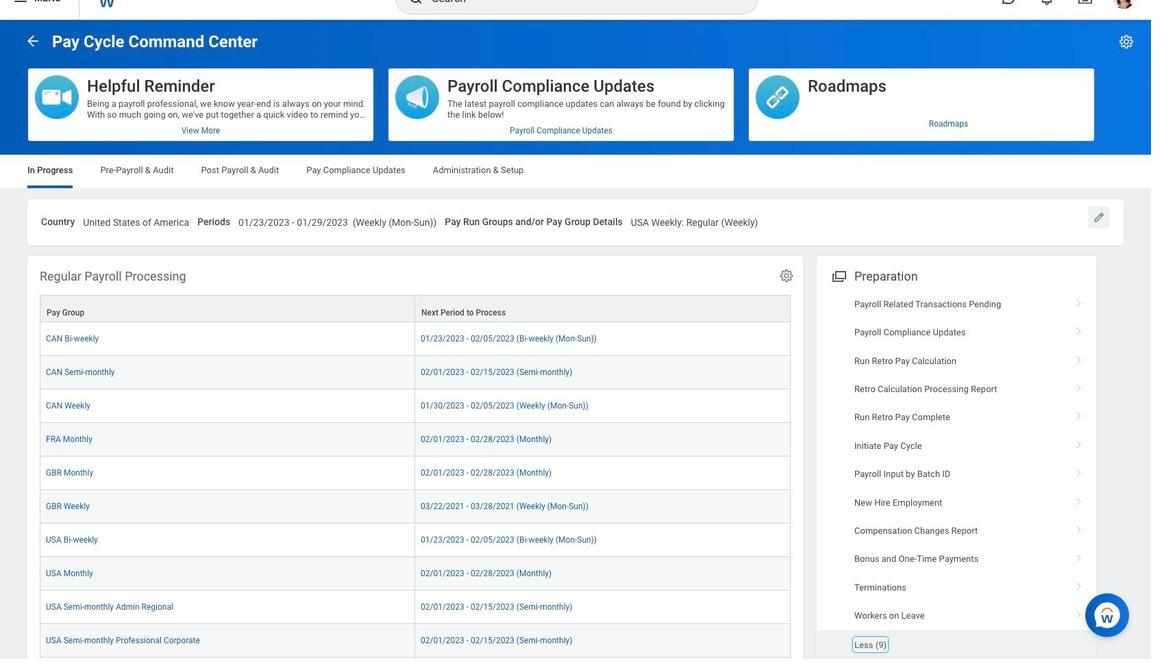 Task type: describe. For each thing, give the bounding box(es) containing it.
1 cell from the left
[[40, 658, 415, 660]]

2 row from the top
[[40, 323, 791, 356]]

4 chevron right image from the top
[[1071, 578, 1088, 592]]

notifications large image
[[1040, 0, 1054, 5]]

7 chevron right image from the top
[[1071, 522, 1088, 535]]

column header inside regular payroll processing element
[[40, 295, 415, 323]]

edit image
[[1092, 211, 1106, 225]]

3 chevron right image from the top
[[1071, 380, 1088, 393]]

4 chevron right image from the top
[[1071, 436, 1088, 450]]

configure this page image
[[1118, 34, 1135, 50]]

menu group image
[[829, 266, 848, 285]]

previous page image
[[25, 33, 41, 49]]

6 row from the top
[[40, 457, 791, 491]]

2 chevron right image from the top
[[1071, 408, 1088, 422]]

profile logan mcneil image
[[1113, 0, 1135, 12]]

5 row from the top
[[40, 423, 791, 457]]

regular payroll processing element
[[27, 256, 803, 660]]



Task type: vqa. For each thing, say whether or not it's contained in the screenshot.
chevron left small image
no



Task type: locate. For each thing, give the bounding box(es) containing it.
chevron right image
[[1071, 295, 1088, 308], [1071, 351, 1088, 365], [1071, 380, 1088, 393], [1071, 436, 1088, 450], [1071, 465, 1088, 479], [1071, 493, 1088, 507], [1071, 522, 1088, 535], [1071, 607, 1088, 620]]

justify image
[[12, 0, 29, 6]]

tab list
[[14, 156, 1138, 188]]

1 chevron right image from the top
[[1071, 295, 1088, 308]]

1 row from the top
[[40, 295, 791, 323]]

3 row from the top
[[40, 356, 791, 390]]

configure regular payroll processing image
[[779, 268, 794, 284]]

1 chevron right image from the top
[[1071, 323, 1088, 337]]

2 chevron right image from the top
[[1071, 351, 1088, 365]]

7 row from the top
[[40, 491, 791, 524]]

banner
[[0, 0, 1151, 20]]

5 chevron right image from the top
[[1071, 465, 1088, 479]]

8 row from the top
[[40, 524, 791, 558]]

list item
[[817, 631, 1097, 660]]

chevron right image
[[1071, 323, 1088, 337], [1071, 408, 1088, 422], [1071, 550, 1088, 564], [1071, 578, 1088, 592]]

8 chevron right image from the top
[[1071, 607, 1088, 620]]

main content
[[0, 20, 1151, 660]]

None text field
[[83, 209, 189, 233], [239, 209, 437, 233], [631, 209, 758, 233], [83, 209, 189, 233], [239, 209, 437, 233], [631, 209, 758, 233]]

2 cell from the left
[[415, 658, 791, 660]]

row
[[40, 295, 791, 323], [40, 323, 791, 356], [40, 356, 791, 390], [40, 390, 791, 423], [40, 423, 791, 457], [40, 457, 791, 491], [40, 491, 791, 524], [40, 524, 791, 558], [40, 558, 791, 591], [40, 591, 791, 625], [40, 625, 791, 658], [40, 658, 791, 660]]

10 row from the top
[[40, 591, 791, 625]]

11 row from the top
[[40, 625, 791, 658]]

column header
[[40, 295, 415, 323]]

cell
[[40, 658, 415, 660], [415, 658, 791, 660]]

9 row from the top
[[40, 558, 791, 591]]

search image
[[407, 0, 424, 6]]

3 chevron right image from the top
[[1071, 550, 1088, 564]]

Search Workday  search field
[[432, 0, 730, 13]]

inbox large image
[[1079, 0, 1092, 5]]

4 row from the top
[[40, 390, 791, 423]]

12 row from the top
[[40, 658, 791, 660]]

6 chevron right image from the top
[[1071, 493, 1088, 507]]

list
[[817, 290, 1097, 660]]



